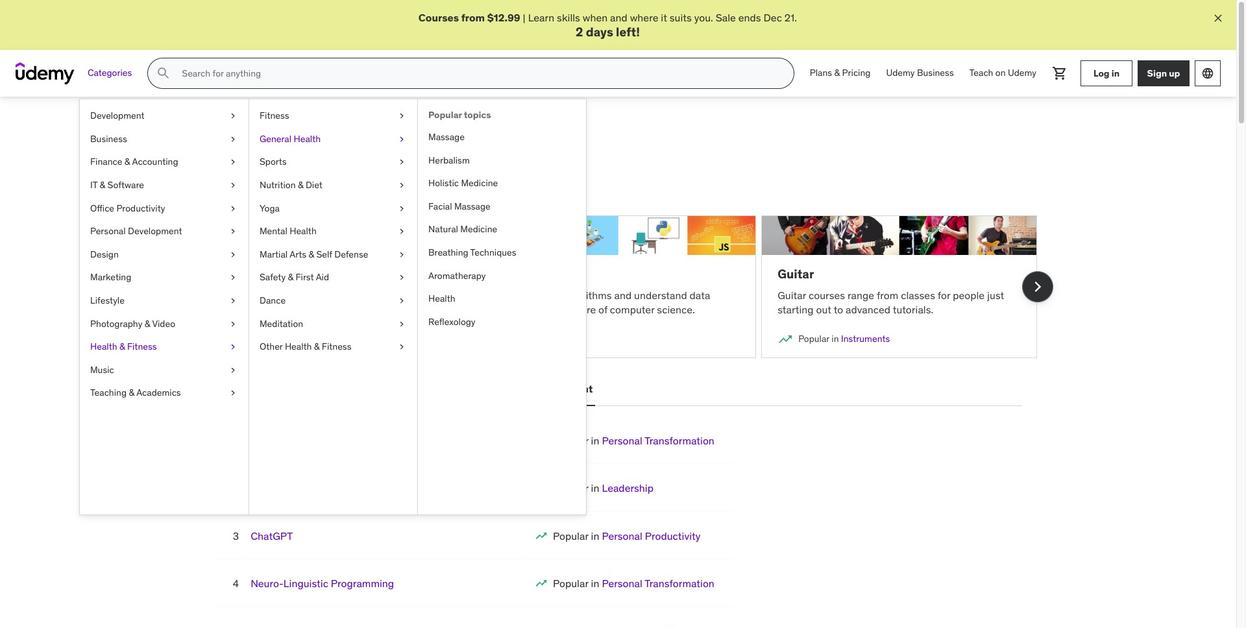 Task type: describe. For each thing, give the bounding box(es) containing it.
machine
[[215, 266, 265, 282]]

choose a language image
[[1201, 67, 1214, 80]]

general health element
[[417, 99, 586, 515]]

0 vertical spatial massage
[[428, 131, 465, 143]]

meditation link
[[249, 313, 417, 336]]

probability
[[283, 289, 332, 302]]

it
[[661, 11, 667, 24]]

xsmall image for martial arts & self defense
[[397, 248, 407, 261]]

chatgpt
[[251, 530, 293, 542]]

xsmall image for fitness
[[397, 110, 407, 123]]

sports link
[[249, 151, 417, 174]]

learn to build algorithms and understand data structures at the core of computer science. link
[[480, 215, 756, 358]]

nutrition
[[260, 179, 296, 191]]

personal development for the personal development button
[[481, 383, 593, 396]]

popular in leadership
[[553, 482, 654, 495]]

& for software
[[100, 179, 105, 191]]

reflexology link
[[418, 311, 586, 334]]

medicine for natural medicine
[[460, 224, 497, 235]]

1 vertical spatial topics
[[368, 128, 415, 148]]

guitar courses range from classes for people just starting out to advanced tutorials.
[[778, 289, 1004, 316]]

popular inside 'general health' element
[[428, 109, 462, 121]]

nutrition & diet
[[260, 179, 322, 191]]

just
[[987, 289, 1004, 302]]

herbalism link
[[418, 149, 586, 172]]

personal for 2nd 'cell' from the bottom of the page
[[602, 577, 643, 590]]

bestselling
[[217, 383, 273, 396]]

herbalism
[[428, 154, 470, 166]]

office
[[90, 202, 114, 214]]

science.
[[657, 303, 695, 316]]

teaching & academics
[[90, 387, 181, 399]]

udemy business
[[886, 67, 954, 79]]

close image
[[1212, 12, 1225, 25]]

4 cell from the top
[[553, 577, 715, 590]]

you.
[[694, 11, 713, 24]]

music link
[[80, 359, 249, 382]]

machine learning
[[215, 266, 319, 282]]

2 horizontal spatial fitness
[[322, 341, 351, 353]]

from inside use statistical probability to teach computers how to learn from data.
[[241, 303, 263, 316]]

personal for 5th 'cell' from the bottom of the page
[[602, 434, 643, 447]]

starting
[[778, 303, 814, 316]]

neuro-
[[251, 577, 283, 590]]

learn something completely new or improve your existing skills
[[199, 165, 491, 178]]

plans & pricing
[[810, 67, 871, 79]]

xsmall image for teaching & academics
[[228, 387, 238, 400]]

personal development for personal development link at the left of the page
[[90, 225, 182, 237]]

for
[[938, 289, 951, 302]]

or
[[355, 165, 364, 178]]

xsmall image for music
[[228, 364, 238, 377]]

xsmall image for other health & fitness
[[397, 341, 407, 354]]

data
[[690, 289, 710, 302]]

other health & fitness
[[260, 341, 351, 353]]

office productivity link
[[80, 197, 249, 220]]

popular topics
[[428, 109, 491, 121]]

in left the leadership link
[[591, 482, 599, 495]]

1 cell from the top
[[553, 434, 715, 447]]

xsmall image for yoga
[[397, 202, 407, 215]]

holistic medicine link
[[418, 172, 586, 195]]

0 horizontal spatial business
[[90, 133, 127, 145]]

mental health
[[260, 225, 317, 237]]

personal productivity link
[[602, 530, 701, 542]]

fitness link
[[249, 105, 417, 128]]

categories
[[88, 67, 132, 79]]

teaching & academics link
[[80, 382, 249, 405]]

yoga link
[[249, 197, 417, 220]]

yoga
[[260, 202, 280, 214]]

of
[[599, 303, 608, 316]]

range
[[848, 289, 874, 302]]

breathing techniques link
[[418, 241, 586, 265]]

neuro-linguistic programming
[[251, 577, 394, 590]]

skills inside the courses from $12.99 | learn skills when and where it suits you. sale ends dec 21. 2 days left!
[[557, 11, 580, 24]]

development for the personal development button
[[527, 383, 593, 396]]

dance
[[260, 295, 286, 306]]

log in link
[[1081, 60, 1133, 86]]

sign
[[1147, 67, 1167, 79]]

academics
[[136, 387, 181, 399]]

1 transformation from the top
[[645, 434, 715, 447]]

2 cell from the top
[[553, 482, 654, 495]]

topics inside 'general health' element
[[464, 109, 491, 121]]

popular in image for popular in personal productivity
[[535, 530, 548, 542]]

to inside 'learn to build algorithms and understand data structures at the core of computer science.'
[[525, 289, 535, 302]]

martial arts & self defense link
[[249, 243, 417, 266]]

holistic medicine
[[428, 177, 498, 189]]

development for personal development link at the left of the page
[[128, 225, 182, 237]]

health up 'music'
[[90, 341, 117, 353]]

in left the data
[[269, 333, 276, 345]]

teach
[[346, 289, 372, 302]]

design link
[[80, 243, 249, 266]]

days
[[586, 24, 613, 40]]

health & fitness link
[[80, 336, 249, 359]]

popular in personal transformation for 2nd 'cell' from the bottom of the page personal transformation link
[[553, 577, 715, 590]]

carousel element
[[199, 200, 1053, 374]]

2 transformation from the top
[[645, 577, 715, 590]]

2
[[576, 24, 583, 40]]

plans & pricing link
[[802, 58, 879, 89]]

ends
[[739, 11, 761, 24]]

safety & first aid link
[[249, 266, 417, 289]]

5 cell from the top
[[553, 625, 715, 628]]

algorithms
[[562, 289, 612, 302]]

xsmall image for meditation
[[397, 318, 407, 330]]

guitar for guitar
[[778, 266, 814, 282]]

4
[[233, 577, 239, 590]]

martial arts & self defense
[[260, 248, 368, 260]]

xsmall image for nutrition & diet
[[397, 179, 407, 192]]

design
[[90, 248, 119, 260]]

breathing techniques
[[428, 247, 516, 258]]

instruments
[[841, 333, 890, 345]]

instruments link
[[841, 333, 890, 345]]

xsmall image for dance
[[397, 295, 407, 307]]

popular and trending topics
[[199, 128, 415, 148]]

photography & video
[[90, 318, 175, 329]]

teach on udemy link
[[962, 58, 1044, 89]]

popular in personal transformation for personal transformation link associated with 5th 'cell' from the bottom of the page
[[553, 434, 715, 447]]

general health
[[260, 133, 321, 145]]

existing
[[429, 165, 465, 178]]

in down popular in leadership
[[591, 530, 599, 542]]

bestselling button
[[215, 374, 275, 405]]

learn inside the courses from $12.99 | learn skills when and where it suits you. sale ends dec 21. 2 days left!
[[528, 11, 554, 24]]

xsmall image for mental health
[[397, 225, 407, 238]]

finance & accounting link
[[80, 151, 249, 174]]

& for academics
[[129, 387, 134, 399]]

xsmall image for marketing
[[228, 272, 238, 284]]

xsmall image for business
[[228, 133, 238, 146]]

other
[[260, 341, 283, 353]]

& for fitness
[[119, 341, 125, 353]]

xsmall image for lifestyle
[[228, 295, 238, 307]]

out
[[816, 303, 832, 316]]

health up the reflexology
[[428, 293, 455, 305]]

people
[[953, 289, 985, 302]]

xsmall image for sports
[[397, 156, 407, 169]]

in down popular in personal productivity
[[591, 577, 599, 590]]

in up popular in leadership
[[591, 434, 599, 447]]

2 udemy from the left
[[1008, 67, 1037, 79]]

your
[[406, 165, 426, 178]]

learn for learn to build algorithms and understand data structures at the core of computer science.
[[496, 289, 523, 302]]

0 horizontal spatial skills
[[467, 165, 491, 178]]

health for general health
[[294, 133, 321, 145]]

data
[[279, 333, 298, 345]]

learn
[[215, 303, 238, 316]]

popular in image for popular in instruments
[[778, 332, 793, 347]]

mental health link
[[249, 220, 417, 243]]

analytics
[[308, 333, 345, 345]]

courses
[[419, 11, 459, 24]]

sign up
[[1147, 67, 1180, 79]]

data & analytics link
[[279, 333, 345, 345]]

aromatherapy
[[428, 270, 486, 281]]

software
[[107, 179, 144, 191]]

programming
[[331, 577, 394, 590]]

1 udemy from the left
[[886, 67, 915, 79]]



Task type: vqa. For each thing, say whether or not it's contained in the screenshot.
xsmall icon within the Teaching & Academics "link"
yes



Task type: locate. For each thing, give the bounding box(es) containing it.
0 vertical spatial medicine
[[461, 177, 498, 189]]

xsmall image inside martial arts & self defense link
[[397, 248, 407, 261]]

advanced
[[846, 303, 891, 316]]

xsmall image inside teaching & academics link
[[228, 387, 238, 400]]

xsmall image right or
[[397, 156, 407, 169]]

0 vertical spatial topics
[[464, 109, 491, 121]]

massage link
[[418, 126, 586, 149]]

1 horizontal spatial personal development
[[481, 383, 593, 396]]

learn left something
[[199, 165, 225, 178]]

xsmall image inside the business link
[[228, 133, 238, 146]]

& for video
[[145, 318, 150, 329]]

personal development link
[[80, 220, 249, 243]]

2 vertical spatial learn
[[496, 289, 523, 302]]

leadership
[[602, 482, 654, 495]]

0 vertical spatial personal development
[[90, 225, 182, 237]]

health for mental health
[[290, 225, 317, 237]]

0 horizontal spatial personal development
[[90, 225, 182, 237]]

0 vertical spatial productivity
[[116, 202, 165, 214]]

popular in image for popular in data & analytics
[[215, 332, 231, 347]]

in right log
[[1112, 67, 1120, 79]]

neuro-linguistic programming link
[[251, 577, 394, 590]]

1 guitar from the top
[[778, 266, 814, 282]]

& for pricing
[[834, 67, 840, 79]]

to right out
[[834, 303, 843, 316]]

business left the teach
[[917, 67, 954, 79]]

1 vertical spatial from
[[877, 289, 899, 302]]

to up structures
[[525, 289, 535, 302]]

Search for anything text field
[[179, 62, 778, 85]]

diet
[[306, 179, 322, 191]]

new
[[333, 165, 352, 178]]

skills right existing
[[467, 165, 491, 178]]

xsmall image left facial at the top
[[397, 202, 407, 215]]

1 vertical spatial medicine
[[460, 224, 497, 235]]

1 horizontal spatial business
[[917, 67, 954, 79]]

the
[[558, 303, 573, 316]]

& for diet
[[298, 179, 303, 191]]

udemy right pricing in the right of the page
[[886, 67, 915, 79]]

xsmall image for it & software
[[228, 179, 238, 192]]

topics up massage link
[[464, 109, 491, 121]]

xsmall image inside marketing link
[[228, 272, 238, 284]]

development inside button
[[527, 383, 593, 396]]

in left instruments
[[832, 333, 839, 345]]

core
[[576, 303, 596, 316]]

xsmall image for general health
[[397, 133, 407, 146]]

learn right |
[[528, 11, 554, 24]]

0 vertical spatial learn
[[528, 11, 554, 24]]

xsmall image up something
[[228, 133, 238, 146]]

0 horizontal spatial from
[[241, 303, 263, 316]]

facial massage link
[[418, 195, 586, 218]]

trending
[[297, 128, 365, 148]]

skills up 2
[[557, 11, 580, 24]]

1 horizontal spatial udemy
[[1008, 67, 1037, 79]]

categories button
[[80, 58, 140, 89]]

xsmall image left how
[[397, 295, 407, 307]]

and up left!
[[610, 11, 628, 24]]

martial
[[260, 248, 288, 260]]

personal transformation link for 2nd 'cell' from the bottom of the page
[[602, 577, 715, 590]]

from left $12.99
[[461, 11, 485, 24]]

xsmall image inside nutrition & diet link
[[397, 179, 407, 192]]

xsmall image left sports
[[228, 156, 238, 169]]

0 horizontal spatial productivity
[[116, 202, 165, 214]]

2 vertical spatial and
[[614, 289, 632, 302]]

1 vertical spatial and
[[265, 128, 294, 148]]

popular in instruments
[[798, 333, 890, 345]]

general health link
[[249, 128, 417, 151]]

and
[[610, 11, 628, 24], [265, 128, 294, 148], [614, 289, 632, 302]]

defense
[[334, 248, 368, 260]]

other health & fitness link
[[249, 336, 417, 359]]

&
[[834, 67, 840, 79], [125, 156, 130, 168], [100, 179, 105, 191], [298, 179, 303, 191], [309, 248, 314, 260], [288, 272, 293, 283], [145, 318, 150, 329], [300, 333, 306, 345], [119, 341, 125, 353], [314, 341, 320, 353], [129, 387, 134, 399]]

xsmall image inside finance & accounting link
[[228, 156, 238, 169]]

guitar for guitar courses range from classes for people just starting out to advanced tutorials.
[[778, 289, 806, 302]]

1 horizontal spatial fitness
[[260, 110, 289, 122]]

0 vertical spatial business
[[917, 67, 954, 79]]

xsmall image inside lifestyle link
[[228, 295, 238, 307]]

xsmall image inside 'photography & video' link
[[228, 318, 238, 330]]

medicine up 'breathing techniques'
[[460, 224, 497, 235]]

xsmall image for health & fitness
[[228, 341, 238, 354]]

1 horizontal spatial skills
[[557, 11, 580, 24]]

mental
[[260, 225, 287, 237]]

& for first
[[288, 272, 293, 283]]

popular in personal transformation up the leadership link
[[553, 434, 715, 447]]

where
[[630, 11, 658, 24]]

0 horizontal spatial learn
[[199, 165, 225, 178]]

shopping cart with 0 items image
[[1052, 66, 1068, 81]]

1 vertical spatial learn
[[199, 165, 225, 178]]

xsmall image inside the "mental health" link
[[397, 225, 407, 238]]

personal development
[[90, 225, 182, 237], [481, 383, 593, 396]]

xsmall image for office productivity
[[228, 202, 238, 215]]

xsmall image up bestselling
[[228, 364, 238, 377]]

medicine up the facial massage
[[461, 177, 498, 189]]

from up advanced
[[877, 289, 899, 302]]

xsmall image inside music link
[[228, 364, 238, 377]]

xsmall image inside fitness link
[[397, 110, 407, 123]]

1 vertical spatial transformation
[[645, 577, 715, 590]]

personal transformation link down the personal productivity link
[[602, 577, 715, 590]]

medicine for holistic medicine
[[461, 177, 498, 189]]

xsmall image inside other health & fitness link
[[397, 341, 407, 354]]

xsmall image inside yoga link
[[397, 202, 407, 215]]

0 vertical spatial popular in personal transformation
[[553, 434, 715, 447]]

0 vertical spatial personal transformation link
[[602, 434, 715, 447]]

0 horizontal spatial fitness
[[127, 341, 157, 353]]

0 vertical spatial guitar
[[778, 266, 814, 282]]

2 vertical spatial from
[[241, 303, 263, 316]]

fitness
[[260, 110, 289, 122], [127, 341, 157, 353], [322, 341, 351, 353]]

xsmall image inside safety & first aid link
[[397, 272, 407, 284]]

0 vertical spatial from
[[461, 11, 485, 24]]

leadership link
[[602, 482, 654, 495]]

from inside the courses from $12.99 | learn skills when and where it suits you. sale ends dec 21. 2 days left!
[[461, 11, 485, 24]]

0 vertical spatial transformation
[[645, 434, 715, 447]]

completely
[[280, 165, 331, 178]]

xsmall image left mental on the left
[[228, 225, 238, 238]]

2 horizontal spatial from
[[877, 289, 899, 302]]

linguistic
[[283, 577, 328, 590]]

sign up link
[[1138, 60, 1190, 86]]

21.
[[785, 11, 797, 24]]

personal
[[90, 225, 126, 237], [481, 383, 524, 396], [602, 434, 643, 447], [602, 530, 643, 542], [602, 577, 643, 590]]

xsmall image for design
[[228, 248, 238, 261]]

1 vertical spatial massage
[[454, 200, 491, 212]]

and up sports
[[265, 128, 294, 148]]

2 popular in personal transformation from the top
[[553, 577, 715, 590]]

3 cell from the top
[[553, 530, 701, 542]]

build
[[537, 289, 560, 302]]

video
[[152, 318, 175, 329]]

and up computer
[[614, 289, 632, 302]]

1 vertical spatial skills
[[467, 165, 491, 178]]

popular in personal transformation down popular in personal productivity
[[553, 577, 715, 590]]

submit search image
[[156, 66, 172, 81]]

learn inside 'learn to build algorithms and understand data structures at the core of computer science.'
[[496, 289, 523, 302]]

0 vertical spatial skills
[[557, 11, 580, 24]]

2 guitar from the top
[[778, 289, 806, 302]]

xsmall image
[[228, 110, 238, 123], [397, 110, 407, 123], [397, 179, 407, 192], [228, 202, 238, 215], [397, 225, 407, 238], [228, 248, 238, 261], [228, 272, 238, 284], [397, 272, 407, 284], [228, 341, 238, 354], [397, 341, 407, 354], [228, 387, 238, 400]]

2 personal transformation link from the top
[[602, 577, 715, 590]]

finance
[[90, 156, 122, 168]]

xsmall image inside design link
[[228, 248, 238, 261]]

xsmall image for safety & first aid
[[397, 272, 407, 284]]

topics up improve
[[368, 128, 415, 148]]

personal for 3rd 'cell' from the bottom of the page
[[602, 530, 643, 542]]

popular in personal productivity
[[553, 530, 701, 542]]

xsmall image inside dance 'link'
[[397, 295, 407, 307]]

xsmall image inside personal development link
[[228, 225, 238, 238]]

from inside guitar courses range from classes for people just starting out to advanced tutorials.
[[877, 289, 899, 302]]

development link
[[80, 105, 249, 128]]

sale
[[716, 11, 736, 24]]

1 vertical spatial personal development
[[481, 383, 593, 396]]

fitness down meditation link
[[322, 341, 351, 353]]

productivity inside office productivity link
[[116, 202, 165, 214]]

techniques
[[470, 247, 516, 258]]

udemy image
[[16, 62, 75, 85]]

music
[[90, 364, 114, 376]]

self
[[316, 248, 332, 260]]

massage up herbalism
[[428, 131, 465, 143]]

xsmall image for development
[[228, 110, 238, 123]]

1 vertical spatial productivity
[[645, 530, 701, 542]]

popular in image
[[215, 332, 231, 347], [778, 332, 793, 347], [535, 530, 548, 542], [535, 577, 548, 590]]

xsmall image inside health & fitness link
[[228, 341, 238, 354]]

facial
[[428, 200, 452, 212]]

1 vertical spatial guitar
[[778, 289, 806, 302]]

first
[[296, 272, 314, 283]]

and inside 'learn to build algorithms and understand data structures at the core of computer science.'
[[614, 289, 632, 302]]

to right how
[[449, 289, 458, 302]]

learn to build algorithms and understand data structures at the core of computer science.
[[496, 289, 710, 316]]

personal transformation link up the leadership link
[[602, 434, 715, 447]]

photography & video link
[[80, 313, 249, 336]]

nutrition & diet link
[[249, 174, 417, 197]]

aid
[[316, 272, 329, 283]]

xsmall image inside general health link
[[397, 133, 407, 146]]

1 horizontal spatial learn
[[496, 289, 523, 302]]

2 vertical spatial development
[[527, 383, 593, 396]]

& inside carousel element
[[300, 333, 306, 345]]

xsmall image inside sports link
[[397, 156, 407, 169]]

health right other
[[285, 341, 312, 353]]

learning
[[268, 266, 319, 282]]

massage down holistic medicine
[[454, 200, 491, 212]]

1 horizontal spatial topics
[[464, 109, 491, 121]]

0 horizontal spatial udemy
[[886, 67, 915, 79]]

teaching
[[90, 387, 127, 399]]

fitness down photography & video
[[127, 341, 157, 353]]

xsmall image inside office productivity link
[[228, 202, 238, 215]]

learn up structures
[[496, 289, 523, 302]]

learn
[[528, 11, 554, 24], [199, 165, 225, 178], [496, 289, 523, 302]]

from down statistical
[[241, 303, 263, 316]]

health right general
[[294, 133, 321, 145]]

teach on udemy
[[970, 67, 1037, 79]]

computer
[[610, 303, 655, 316]]

1 horizontal spatial from
[[461, 11, 485, 24]]

xsmall image for photography & video
[[228, 318, 238, 330]]

left!
[[616, 24, 640, 40]]

accounting
[[132, 156, 178, 168]]

personal inside button
[[481, 383, 524, 396]]

2 horizontal spatial learn
[[528, 11, 554, 24]]

xsmall image down computers
[[397, 318, 407, 330]]

learn for learn something completely new or improve your existing skills
[[199, 165, 225, 178]]

xsmall image down something
[[228, 179, 238, 192]]

business up finance
[[90, 133, 127, 145]]

cell
[[553, 434, 715, 447], [553, 482, 654, 495], [553, 530, 701, 542], [553, 577, 715, 590], [553, 625, 715, 628]]

fitness up general
[[260, 110, 289, 122]]

facial massage
[[428, 200, 491, 212]]

chatgpt link
[[251, 530, 293, 542]]

0 vertical spatial and
[[610, 11, 628, 24]]

up
[[1169, 67, 1180, 79]]

1 vertical spatial personal transformation link
[[602, 577, 715, 590]]

health up arts
[[290, 225, 317, 237]]

1 popular in personal transformation from the top
[[553, 434, 715, 447]]

sports
[[260, 156, 287, 168]]

health for other health & fitness
[[285, 341, 312, 353]]

xsmall image for finance & accounting
[[228, 156, 238, 169]]

xsmall image up your
[[397, 133, 407, 146]]

xsmall image down learn
[[228, 318, 238, 330]]

udemy right on
[[1008, 67, 1037, 79]]

xsmall image inside meditation link
[[397, 318, 407, 330]]

1 vertical spatial development
[[128, 225, 182, 237]]

computers
[[375, 289, 425, 302]]

0 vertical spatial development
[[90, 110, 144, 122]]

1 vertical spatial popular in personal transformation
[[553, 577, 715, 590]]

dec
[[764, 11, 782, 24]]

to left teach
[[335, 289, 344, 302]]

xsmall image down machine
[[228, 295, 238, 307]]

next image
[[1027, 276, 1048, 297]]

1 personal transformation link from the top
[[602, 434, 715, 447]]

breathing
[[428, 247, 468, 258]]

improve
[[366, 165, 404, 178]]

xsmall image up computers
[[397, 248, 407, 261]]

to inside guitar courses range from classes for people just starting out to advanced tutorials.
[[834, 303, 843, 316]]

log in
[[1094, 67, 1120, 79]]

xsmall image inside "development" link
[[228, 110, 238, 123]]

xsmall image for personal development
[[228, 225, 238, 238]]

personal transformation link for 5th 'cell' from the bottom of the page
[[602, 434, 715, 447]]

guitar inside guitar courses range from classes for people just starting out to advanced tutorials.
[[778, 289, 806, 302]]

udemy business link
[[879, 58, 962, 89]]

it & software
[[90, 179, 144, 191]]

and inside the courses from $12.99 | learn skills when and where it suits you. sale ends dec 21. 2 days left!
[[610, 11, 628, 24]]

personal development inside button
[[481, 383, 593, 396]]

0 horizontal spatial topics
[[368, 128, 415, 148]]

1 horizontal spatial productivity
[[645, 530, 701, 542]]

popular in image for popular in personal transformation
[[535, 577, 548, 590]]

xsmall image inside it & software link
[[228, 179, 238, 192]]

courses from $12.99 | learn skills when and where it suits you. sale ends dec 21. 2 days left!
[[419, 11, 797, 40]]

1 vertical spatial business
[[90, 133, 127, 145]]

xsmall image
[[228, 133, 238, 146], [397, 133, 407, 146], [228, 156, 238, 169], [397, 156, 407, 169], [228, 179, 238, 192], [397, 202, 407, 215], [228, 225, 238, 238], [397, 248, 407, 261], [228, 295, 238, 307], [397, 295, 407, 307], [228, 318, 238, 330], [397, 318, 407, 330], [228, 364, 238, 377]]

business
[[917, 67, 954, 79], [90, 133, 127, 145]]

& for accounting
[[125, 156, 130, 168]]

natural medicine
[[428, 224, 497, 235]]

how
[[427, 289, 446, 302]]



